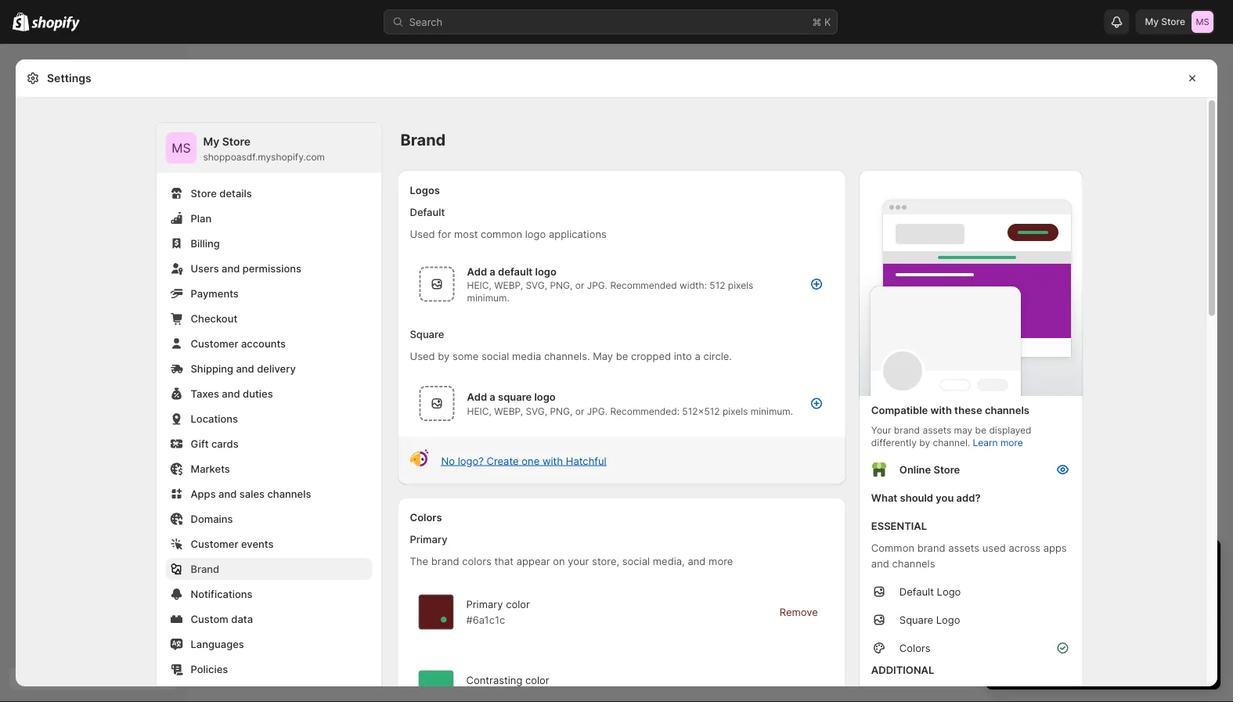 Task type: locate. For each thing, give the bounding box(es) containing it.
some inside used by some apps and social media channels
[[915, 686, 941, 698]]

store inside my store shoppoasdf.myshopify.com
[[222, 135, 251, 148]]

2 png, from the top
[[550, 406, 573, 417]]

hatchful
[[566, 455, 607, 467]]

used for most common logo applications
[[410, 228, 607, 240]]

store,
[[592, 556, 620, 568]]

channel.
[[933, 438, 971, 449]]

your right the "in"
[[1101, 554, 1134, 573]]

1 horizontal spatial media
[[1021, 686, 1051, 698]]

customer for customer accounts
[[191, 338, 239, 350]]

heic, for add a default logo
[[467, 280, 492, 291]]

customer
[[191, 338, 239, 350], [191, 538, 239, 550]]

to up 3
[[1037, 582, 1047, 594]]

some
[[453, 350, 479, 362], [915, 686, 941, 698]]

1 vertical spatial to
[[1116, 613, 1125, 626]]

brand up logos
[[401, 130, 446, 150]]

shop settings menu element
[[156, 123, 382, 703]]

a left default
[[490, 266, 496, 278]]

social down online
[[991, 686, 1018, 698]]

png, inside the add a default logo heic, webp, svg, png, or jpg. recommended width: 512 pixels minimum.
[[550, 280, 573, 291]]

svg, for square
[[526, 406, 548, 417]]

languages link
[[166, 634, 373, 656]]

2 vertical spatial brand
[[432, 556, 460, 568]]

1 vertical spatial default
[[900, 586, 935, 598]]

pick your plan link
[[1002, 653, 1206, 675]]

svg, for default
[[526, 280, 548, 291]]

or inside add a square logo heic, webp, svg, png, or jpg. recommended: 512×512 pixels minimum.
[[576, 406, 585, 417]]

png, up the hatchful
[[550, 406, 573, 417]]

and
[[222, 262, 240, 275], [236, 363, 254, 375], [222, 388, 240, 400], [219, 488, 237, 500], [688, 556, 706, 568], [872, 558, 890, 570], [1105, 582, 1123, 594], [1074, 629, 1092, 641], [970, 686, 988, 698]]

shoppoasdf.myshopify.com
[[203, 152, 325, 163]]

0 vertical spatial plan
[[1082, 582, 1103, 594]]

1 jpg. from the top
[[587, 280, 608, 291]]

0 vertical spatial apps
[[1044, 542, 1068, 554]]

primary up '#6a1c1c'
[[467, 598, 503, 611]]

logo right square on the bottom left of the page
[[535, 391, 556, 403]]

used by some apps and social media channels
[[872, 686, 1051, 703]]

1 vertical spatial jpg.
[[587, 406, 608, 417]]

1 vertical spatial my
[[203, 135, 220, 148]]

1 vertical spatial pixels
[[723, 406, 749, 417]]

your right pick
[[1094, 658, 1114, 669]]

a inside the add a default logo heic, webp, svg, png, or jpg. recommended width: 512 pixels minimum.
[[490, 266, 496, 278]]

1 horizontal spatial colors
[[900, 642, 931, 655]]

svg, inside the add a default logo heic, webp, svg, png, or jpg. recommended width: 512 pixels minimum.
[[526, 280, 548, 291]]

square
[[410, 328, 445, 340], [900, 614, 934, 626]]

social up square on the bottom left of the page
[[482, 350, 510, 362]]

apps inside "common brand assets used across apps and channels"
[[1044, 542, 1068, 554]]

1 vertical spatial colors
[[900, 642, 931, 655]]

0 vertical spatial or
[[576, 280, 585, 291]]

1 customer from the top
[[191, 338, 239, 350]]

by for default
[[438, 350, 450, 362]]

what should you add?
[[872, 492, 981, 504]]

colors up the the
[[410, 512, 442, 524]]

heic, inside the add a default logo heic, webp, svg, png, or jpg. recommended width: 512 pixels minimum.
[[467, 280, 492, 291]]

2 vertical spatial by
[[900, 686, 912, 698]]

by
[[438, 350, 450, 362], [920, 438, 931, 449], [900, 686, 912, 698]]

0 horizontal spatial social
[[482, 350, 510, 362]]

plan link
[[166, 208, 373, 230]]

1 vertical spatial primary
[[467, 598, 503, 611]]

heic, inside add a square logo heic, webp, svg, png, or jpg. recommended: 512×512 pixels minimum.
[[467, 406, 492, 417]]

0 vertical spatial primary
[[410, 534, 448, 546]]

default up 'square logo'
[[900, 586, 935, 598]]

colors up additional
[[900, 642, 931, 655]]

1 vertical spatial add
[[467, 391, 487, 403]]

dialog
[[1225, 60, 1234, 687]]

assets inside "common brand assets used across apps and channels"
[[949, 542, 980, 554]]

channels down markets link
[[268, 488, 311, 500]]

minimum.
[[467, 293, 510, 304], [751, 406, 794, 417]]

2 vertical spatial logo
[[535, 391, 556, 403]]

for left most
[[438, 228, 451, 240]]

0 vertical spatial assets
[[923, 425, 952, 436]]

a left square on the bottom left of the page
[[490, 391, 496, 403]]

0 vertical spatial add
[[467, 266, 487, 278]]

compatible
[[872, 404, 929, 416]]

my store image inside shop settings menu element
[[166, 132, 197, 164]]

channels up displayed
[[986, 404, 1030, 416]]

plan up first 3 months for $1/month
[[1082, 582, 1103, 594]]

my for my store shoppoasdf.myshopify.com
[[203, 135, 220, 148]]

1 horizontal spatial apps
[[1044, 542, 1068, 554]]

heic, down most
[[467, 280, 492, 291]]

2 days left in your trial element
[[986, 581, 1221, 690]]

0 vertical spatial more
[[1001, 438, 1024, 449]]

customer down checkout
[[191, 338, 239, 350]]

1 horizontal spatial be
[[976, 425, 987, 436]]

0 vertical spatial default
[[410, 206, 445, 218]]

jpg. left recommended: on the bottom of the page
[[587, 406, 608, 417]]

store for online store
[[934, 464, 961, 476]]

logo inside the add a default logo heic, webp, svg, png, or jpg. recommended width: 512 pixels minimum.
[[536, 266, 557, 278]]

1 horizontal spatial brand
[[401, 130, 446, 150]]

my
[[1146, 16, 1160, 27], [203, 135, 220, 148]]

by inside used by some apps and social media channels
[[900, 686, 912, 698]]

svg, inside add a square logo heic, webp, svg, png, or jpg. recommended: 512×512 pixels minimum.
[[526, 406, 548, 417]]

be right may in the left of the page
[[616, 350, 629, 362]]

1 horizontal spatial my
[[1146, 16, 1160, 27]]

0 vertical spatial color
[[506, 598, 530, 611]]

channels inside "common brand assets used across apps and channels"
[[893, 558, 936, 570]]

brand link
[[166, 559, 373, 581]]

be inside your brand assets may be displayed differently by channel.
[[976, 425, 987, 436]]

0 horizontal spatial by
[[438, 350, 450, 362]]

$1/month
[[1101, 598, 1146, 610]]

0 horizontal spatial media
[[512, 350, 542, 362]]

1 vertical spatial svg,
[[526, 406, 548, 417]]

brand up notifications
[[191, 563, 220, 575]]

details
[[220, 187, 252, 199]]

or down applications
[[576, 280, 585, 291]]

brand for common
[[918, 542, 946, 554]]

1 vertical spatial used
[[410, 350, 435, 362]]

0 vertical spatial be
[[616, 350, 629, 362]]

webp, inside the add a default logo heic, webp, svg, png, or jpg. recommended width: 512 pixels minimum.
[[495, 280, 523, 291]]

payments
[[191, 288, 239, 300]]

1 horizontal spatial minimum.
[[751, 406, 794, 417]]

0 vertical spatial pixels
[[729, 280, 754, 291]]

customize
[[1128, 613, 1177, 626]]

logo
[[526, 228, 546, 240], [536, 266, 557, 278], [535, 391, 556, 403]]

or up the hatchful
[[576, 406, 585, 417]]

your right on
[[568, 556, 590, 568]]

2 customer from the top
[[191, 538, 239, 550]]

default down logos
[[410, 206, 445, 218]]

0 horizontal spatial my
[[203, 135, 220, 148]]

get:
[[1126, 582, 1145, 594]]

channels inside used by some apps and social media channels
[[872, 702, 915, 703]]

0 horizontal spatial apps
[[944, 686, 967, 698]]

a right into
[[695, 350, 701, 362]]

minimum. inside add a square logo heic, webp, svg, png, or jpg. recommended: 512×512 pixels minimum.
[[751, 406, 794, 417]]

logo right common
[[526, 228, 546, 240]]

0 vertical spatial store
[[1058, 613, 1082, 626]]

assets left used
[[949, 542, 980, 554]]

applications
[[549, 228, 607, 240]]

1 vertical spatial by
[[920, 438, 931, 449]]

0 vertical spatial brand
[[401, 130, 446, 150]]

common brand assets used across apps and channels
[[872, 542, 1068, 570]]

2 heic, from the top
[[467, 406, 492, 417]]

to customize your online store and add bonus features
[[1015, 613, 1201, 641]]

1 vertical spatial square
[[900, 614, 934, 626]]

1 vertical spatial plan
[[1116, 658, 1135, 669]]

0 horizontal spatial brand
[[191, 563, 220, 575]]

more down displayed
[[1001, 438, 1024, 449]]

apps right across
[[1044, 542, 1068, 554]]

your up 'features'
[[1180, 613, 1201, 626]]

primary for primary
[[410, 534, 448, 546]]

jpg.
[[587, 280, 608, 291], [587, 406, 608, 417]]

0 vertical spatial some
[[453, 350, 479, 362]]

brand right common
[[918, 542, 946, 554]]

cards
[[212, 438, 239, 450]]

or inside the add a default logo heic, webp, svg, png, or jpg. recommended width: 512 pixels minimum.
[[576, 280, 585, 291]]

color
[[506, 598, 530, 611], [526, 674, 550, 687]]

jpg. left recommended
[[587, 280, 608, 291]]

to inside to customize your online store and add bonus features
[[1116, 613, 1125, 626]]

1 png, from the top
[[550, 280, 573, 291]]

1 heic, from the top
[[467, 280, 492, 291]]

recommended
[[611, 280, 677, 291]]

minimum. right 512×512
[[751, 406, 794, 417]]

1 vertical spatial brand
[[918, 542, 946, 554]]

change image
[[441, 617, 447, 623]]

0 vertical spatial used
[[410, 228, 435, 240]]

brand inside your brand assets may be displayed differently by channel.
[[895, 425, 921, 436]]

0 horizontal spatial square
[[410, 328, 445, 340]]

to
[[1037, 582, 1047, 594], [1116, 613, 1125, 626]]

brand right the the
[[432, 556, 460, 568]]

2 vertical spatial social
[[991, 686, 1018, 698]]

used for used by some apps and social media channels
[[872, 686, 897, 698]]

store for my store shoppoasdf.myshopify.com
[[222, 135, 251, 148]]

0 horizontal spatial default
[[410, 206, 445, 218]]

1 svg, from the top
[[526, 280, 548, 291]]

1 vertical spatial apps
[[944, 686, 967, 698]]

pick
[[1072, 658, 1091, 669]]

more right media,
[[709, 556, 734, 568]]

be up learn at the bottom of page
[[976, 425, 987, 436]]

and inside the users and permissions link
[[222, 262, 240, 275]]

my inside my store shoppoasdf.myshopify.com
[[203, 135, 220, 148]]

store
[[1162, 16, 1186, 27], [222, 135, 251, 148], [191, 187, 217, 199], [934, 464, 961, 476]]

pixels right 512×512
[[723, 406, 749, 417]]

assets up 'channel.'
[[923, 425, 952, 436]]

store down $50 app store credit
[[1046, 629, 1071, 641]]

0 vertical spatial my
[[1146, 16, 1160, 27]]

my store image right my store
[[1192, 11, 1214, 33]]

learn more link
[[974, 438, 1024, 449]]

2 or from the top
[[576, 406, 585, 417]]

shopify image
[[32, 16, 80, 32]]

primary
[[410, 534, 448, 546], [467, 598, 503, 611]]

apps
[[1044, 542, 1068, 554], [944, 686, 967, 698]]

with left these
[[931, 404, 953, 416]]

1 vertical spatial more
[[709, 556, 734, 568]]

customer events link
[[166, 534, 373, 555]]

1 add from the top
[[467, 266, 487, 278]]

to down $1/month
[[1116, 613, 1125, 626]]

shopify image
[[13, 12, 29, 31]]

or for add a default logo
[[576, 280, 585, 291]]

1 vertical spatial brand
[[191, 563, 220, 575]]

1 horizontal spatial some
[[915, 686, 941, 698]]

add a default logo heic, webp, svg, png, or jpg. recommended width: 512 pixels minimum.
[[467, 266, 754, 304]]

media inside used by some apps and social media channels
[[1021, 686, 1051, 698]]

0 vertical spatial logo
[[938, 586, 962, 598]]

logo inside add a square logo heic, webp, svg, png, or jpg. recommended: 512×512 pixels minimum.
[[535, 391, 556, 403]]

2 svg, from the top
[[526, 406, 548, 417]]

notifications
[[191, 588, 253, 601]]

jpg. for add a default logo
[[587, 280, 608, 291]]

0 vertical spatial heic,
[[467, 280, 492, 291]]

0 vertical spatial minimum.
[[467, 293, 510, 304]]

you
[[936, 492, 955, 504]]

0 vertical spatial to
[[1037, 582, 1047, 594]]

channels down common
[[893, 558, 936, 570]]

common
[[872, 542, 915, 554]]

with right one
[[543, 455, 563, 467]]

2 days left in your trial button
[[986, 540, 1221, 573]]

color down that
[[506, 598, 530, 611]]

channels.
[[545, 350, 590, 362]]

png, inside add a square logo heic, webp, svg, png, or jpg. recommended: 512×512 pixels minimum.
[[550, 406, 573, 417]]

webp, down default
[[495, 280, 523, 291]]

1 vertical spatial color
[[526, 674, 550, 687]]

0 vertical spatial customer
[[191, 338, 239, 350]]

2 days left in your trial
[[1002, 554, 1166, 573]]

1 vertical spatial for
[[1085, 598, 1098, 610]]

add inside the add a default logo heic, webp, svg, png, or jpg. recommended width: 512 pixels minimum.
[[467, 266, 487, 278]]

1 vertical spatial customer
[[191, 538, 239, 550]]

online
[[900, 464, 932, 476]]

social inside used by some apps and social media channels
[[991, 686, 1018, 698]]

displayed
[[990, 425, 1032, 436]]

1 vertical spatial be
[[976, 425, 987, 436]]

should
[[901, 492, 934, 504]]

markets link
[[166, 458, 373, 480]]

1 vertical spatial my store image
[[166, 132, 197, 164]]

store down months
[[1058, 613, 1082, 626]]

learn more
[[974, 438, 1024, 449]]

1 horizontal spatial to
[[1116, 613, 1125, 626]]

2 horizontal spatial by
[[920, 438, 931, 449]]

store details link
[[166, 183, 373, 204]]

add left default
[[467, 266, 487, 278]]

logo right default
[[536, 266, 557, 278]]

customer down domains
[[191, 538, 239, 550]]

used inside used by some apps and social media channels
[[872, 686, 897, 698]]

2 horizontal spatial social
[[991, 686, 1018, 698]]

logo down default logo
[[937, 614, 961, 626]]

a
[[490, 266, 496, 278], [695, 350, 701, 362], [490, 391, 496, 403], [1050, 582, 1056, 594]]

logo up 'square logo'
[[938, 586, 962, 598]]

1 horizontal spatial square
[[900, 614, 934, 626]]

svg, down square on the bottom left of the page
[[526, 406, 548, 417]]

square for square
[[410, 328, 445, 340]]

1 webp, from the top
[[495, 280, 523, 291]]

1 horizontal spatial default
[[900, 586, 935, 598]]

0 vertical spatial logo
[[526, 228, 546, 240]]

512
[[710, 280, 726, 291]]

apps down 'square logo'
[[944, 686, 967, 698]]

1 vertical spatial media
[[1021, 686, 1051, 698]]

color right contrasting
[[526, 674, 550, 687]]

0 horizontal spatial minimum.
[[467, 293, 510, 304]]

your brand assets may be displayed differently by channel.
[[872, 425, 1032, 449]]

0 vertical spatial webp,
[[495, 280, 523, 291]]

media left channels.
[[512, 350, 542, 362]]

my store image up 'store details' at left top
[[166, 132, 197, 164]]

brand up differently
[[895, 425, 921, 436]]

0 vertical spatial with
[[931, 404, 953, 416]]

png, for add a default logo
[[550, 280, 573, 291]]

for
[[438, 228, 451, 240], [1085, 598, 1098, 610]]

0 horizontal spatial for
[[438, 228, 451, 240]]

color inside the primary color #6a1c1c
[[506, 598, 530, 611]]

1 horizontal spatial social
[[623, 556, 650, 568]]

the
[[410, 556, 429, 568]]

1 or from the top
[[576, 280, 585, 291]]

policies link
[[166, 659, 373, 681]]

most
[[454, 228, 478, 240]]

recommended:
[[611, 406, 680, 417]]

no logo? create one with hatchful
[[441, 455, 607, 467]]

0 horizontal spatial more
[[709, 556, 734, 568]]

settings
[[47, 72, 91, 85]]

1 vertical spatial assets
[[949, 542, 980, 554]]

assets inside your brand assets may be displayed differently by channel.
[[923, 425, 952, 436]]

png, for add a square logo
[[550, 406, 573, 417]]

1 vertical spatial logo
[[937, 614, 961, 626]]

into
[[674, 350, 692, 362]]

plan down the bonus
[[1116, 658, 1135, 669]]

a inside add a square logo heic, webp, svg, png, or jpg. recommended: 512×512 pixels minimum.
[[490, 391, 496, 403]]

channels down additional
[[872, 702, 915, 703]]

integrated channel icon image
[[872, 462, 888, 478]]

0 horizontal spatial some
[[453, 350, 479, 362]]

pixels right 512 on the right top of page
[[729, 280, 754, 291]]

and inside used by some apps and social media channels
[[970, 686, 988, 698]]

$50 app store credit link
[[1015, 613, 1113, 626]]

minimum. down default
[[467, 293, 510, 304]]

jpg. inside the add a default logo heic, webp, svg, png, or jpg. recommended width: 512 pixels minimum.
[[587, 280, 608, 291]]

1 vertical spatial webp,
[[495, 406, 523, 417]]

primary inside the primary color #6a1c1c
[[467, 598, 503, 611]]

first
[[1015, 598, 1034, 610]]

store inside store details link
[[191, 187, 217, 199]]

your inside to customize your online store and add bonus features
[[1180, 613, 1201, 626]]

0 vertical spatial jpg.
[[587, 280, 608, 291]]

png, down applications
[[550, 280, 573, 291]]

my store shoppoasdf.myshopify.com
[[203, 135, 325, 163]]

jpg. inside add a square logo heic, webp, svg, png, or jpg. recommended: 512×512 pixels minimum.
[[587, 406, 608, 417]]

0 vertical spatial png,
[[550, 280, 573, 291]]

add left square on the bottom left of the page
[[467, 391, 487, 403]]

switch
[[1002, 582, 1035, 594]]

heic, up logo?
[[467, 406, 492, 417]]

1 vertical spatial png,
[[550, 406, 573, 417]]

webp,
[[495, 280, 523, 291], [495, 406, 523, 417]]

no logo? create one with hatchful link
[[441, 455, 607, 467]]

1 vertical spatial logo
[[536, 266, 557, 278]]

0 vertical spatial square
[[410, 328, 445, 340]]

media down online
[[1021, 686, 1051, 698]]

by inside your brand assets may be displayed differently by channel.
[[920, 438, 931, 449]]

2 jpg. from the top
[[587, 406, 608, 417]]

for up credit
[[1085, 598, 1098, 610]]

webp, inside add a square logo heic, webp, svg, png, or jpg. recommended: 512×512 pixels minimum.
[[495, 406, 523, 417]]

plan
[[1082, 582, 1103, 594], [1116, 658, 1135, 669]]

primary up the the
[[410, 534, 448, 546]]

#6a1c1c
[[467, 614, 506, 626]]

add inside add a square logo heic, webp, svg, png, or jpg. recommended: 512×512 pixels minimum.
[[467, 391, 487, 403]]

2 webp, from the top
[[495, 406, 523, 417]]

0 vertical spatial by
[[438, 350, 450, 362]]

png,
[[550, 280, 573, 291], [550, 406, 573, 417]]

2 vertical spatial used
[[872, 686, 897, 698]]

1 horizontal spatial by
[[900, 686, 912, 698]]

0 horizontal spatial my store image
[[166, 132, 197, 164]]

2 add from the top
[[467, 391, 487, 403]]

taxes
[[191, 388, 219, 400]]

social right the store,
[[623, 556, 650, 568]]

0 vertical spatial brand
[[895, 425, 921, 436]]

and inside apps and sales channels link
[[219, 488, 237, 500]]

webp, down square on the bottom left of the page
[[495, 406, 523, 417]]

or for add a square logo
[[576, 406, 585, 417]]

brand inside "common brand assets used across apps and channels"
[[918, 542, 946, 554]]

1 horizontal spatial for
[[1085, 598, 1098, 610]]

create
[[487, 455, 519, 467]]

logo for default logo
[[938, 586, 962, 598]]

svg, down default
[[526, 280, 548, 291]]

apps and sales channels
[[191, 488, 311, 500]]

1 vertical spatial minimum.
[[751, 406, 794, 417]]

my store image
[[1192, 11, 1214, 33], [166, 132, 197, 164]]



Task type: describe. For each thing, give the bounding box(es) containing it.
app
[[1037, 613, 1055, 626]]

and inside "common brand assets used across apps and channels"
[[872, 558, 890, 570]]

used
[[983, 542, 1007, 554]]

gift cards link
[[166, 433, 373, 455]]

store inside to customize your online store and add bonus features
[[1046, 629, 1071, 641]]

add for add a default logo
[[467, 266, 487, 278]]

differently
[[872, 438, 917, 449]]

a left 'paid'
[[1050, 582, 1056, 594]]

paid
[[1059, 582, 1079, 594]]

heic, for add a square logo
[[467, 406, 492, 417]]

default for default logo
[[900, 586, 935, 598]]

policies
[[191, 664, 228, 676]]

color for primary color #6a1c1c
[[506, 598, 530, 611]]

and inside taxes and duties link
[[222, 388, 240, 400]]

⌘
[[813, 16, 822, 28]]

on
[[553, 556, 565, 568]]

users and permissions
[[191, 262, 302, 275]]

default logo
[[900, 586, 962, 598]]

billing
[[191, 237, 220, 250]]

first 3 months for $1/month
[[1015, 598, 1146, 610]]

0 vertical spatial colors
[[410, 512, 442, 524]]

accounts
[[241, 338, 286, 350]]

custom data link
[[166, 609, 373, 631]]

duties
[[243, 388, 273, 400]]

webp, for square
[[495, 406, 523, 417]]

appear
[[517, 556, 551, 568]]

in
[[1084, 554, 1097, 573]]

your
[[872, 425, 892, 436]]

these
[[955, 404, 983, 416]]

my store
[[1146, 16, 1186, 27]]

and inside to customize your online store and add bonus features
[[1074, 629, 1092, 641]]

pick your plan
[[1072, 658, 1135, 669]]

and inside shipping and delivery link
[[236, 363, 254, 375]]

remove button
[[771, 602, 828, 624]]

color for contrasting color
[[526, 674, 550, 687]]

by for essential
[[900, 686, 912, 698]]

languages
[[191, 639, 244, 651]]

1 horizontal spatial plan
[[1116, 658, 1135, 669]]

plan
[[191, 212, 212, 224]]

compatible with these channels
[[872, 404, 1030, 416]]

trial
[[1139, 554, 1166, 573]]

features
[[1148, 629, 1188, 641]]

square
[[498, 391, 532, 403]]

0 horizontal spatial with
[[543, 455, 563, 467]]

logo for media
[[535, 391, 556, 403]]

gift
[[191, 438, 209, 450]]

shipping and delivery link
[[166, 358, 373, 380]]

for inside settings dialog
[[438, 228, 451, 240]]

customer accounts link
[[166, 333, 373, 355]]

left
[[1056, 554, 1080, 573]]

logo for square logo
[[937, 614, 961, 626]]

jpg. for add a square logo
[[587, 406, 608, 417]]

apps and sales channels link
[[166, 483, 373, 505]]

brand for the
[[432, 556, 460, 568]]

0 vertical spatial media
[[512, 350, 542, 362]]

one
[[522, 455, 540, 467]]

used for used by some social media channels. may be cropped into a circle.
[[410, 350, 435, 362]]

search
[[409, 16, 443, 28]]

0 horizontal spatial be
[[616, 350, 629, 362]]

square logo
[[900, 614, 961, 626]]

logo for logo
[[536, 266, 557, 278]]

store for my store
[[1162, 16, 1186, 27]]

users and permissions link
[[166, 258, 373, 280]]

logo?
[[458, 455, 484, 467]]

1 vertical spatial social
[[623, 556, 650, 568]]

custom data
[[191, 613, 253, 626]]

taxes and duties
[[191, 388, 273, 400]]

webp, for default
[[495, 280, 523, 291]]

0 horizontal spatial to
[[1037, 582, 1047, 594]]

customer for customer events
[[191, 538, 239, 550]]

minimum. inside the add a default logo heic, webp, svg, png, or jpg. recommended width: 512 pixels minimum.
[[467, 293, 510, 304]]

assets for may
[[923, 425, 952, 436]]

square for square logo
[[900, 614, 934, 626]]

may
[[593, 350, 613, 362]]

ms button
[[166, 132, 197, 164]]

permissions
[[243, 262, 302, 275]]

channels inside shop settings menu element
[[268, 488, 311, 500]]

no
[[441, 455, 455, 467]]

no logo? create one with hatchful image
[[410, 450, 429, 469]]

users
[[191, 262, 219, 275]]

sales
[[240, 488, 265, 500]]

width:
[[680, 280, 707, 291]]

logos
[[410, 184, 440, 196]]

your inside settings dialog
[[568, 556, 590, 568]]

online store
[[900, 464, 961, 476]]

brand for your
[[895, 425, 921, 436]]

contrasting color
[[467, 674, 550, 687]]

add
[[1095, 629, 1113, 641]]

shipping and delivery
[[191, 363, 296, 375]]

for inside 2 days left in your trial element
[[1085, 598, 1098, 610]]

the brand colors that appear on your store, social media, and more
[[410, 556, 734, 568]]

locations
[[191, 413, 238, 425]]

512×512
[[683, 406, 720, 417]]

1 horizontal spatial more
[[1001, 438, 1024, 449]]

across
[[1009, 542, 1041, 554]]

2
[[1002, 554, 1012, 573]]

primary for primary color #6a1c1c
[[467, 598, 503, 611]]

your inside dropdown button
[[1101, 554, 1134, 573]]

apps inside used by some apps and social media channels
[[944, 686, 967, 698]]

store details
[[191, 187, 252, 199]]

credit
[[1085, 613, 1113, 626]]

days
[[1016, 554, 1051, 573]]

used for used for most common logo applications
[[410, 228, 435, 240]]

add for add a square logo
[[467, 391, 487, 403]]

add a square logo heic, webp, svg, png, or jpg. recommended: 512×512 pixels minimum.
[[467, 391, 794, 417]]

some for apps
[[915, 686, 941, 698]]

pixels inside the add a default logo heic, webp, svg, png, or jpg. recommended width: 512 pixels minimum.
[[729, 280, 754, 291]]

0 vertical spatial my store image
[[1192, 11, 1214, 33]]

shipping
[[191, 363, 233, 375]]

switch to a paid plan and get:
[[1002, 582, 1145, 594]]

brand inside shop settings menu element
[[191, 563, 220, 575]]

checkout
[[191, 313, 238, 325]]

some for social
[[453, 350, 479, 362]]

0 vertical spatial social
[[482, 350, 510, 362]]

default for default
[[410, 206, 445, 218]]

used by some social media channels. may be cropped into a circle.
[[410, 350, 733, 362]]

default
[[498, 266, 533, 278]]

cropped
[[631, 350, 672, 362]]

circle.
[[704, 350, 733, 362]]

additional
[[872, 664, 935, 677]]

$50 app store credit
[[1015, 613, 1113, 626]]

months
[[1046, 598, 1082, 610]]

settings dialog
[[16, 60, 1218, 703]]

my for my store
[[1146, 16, 1160, 27]]

pixels inside add a square logo heic, webp, svg, png, or jpg. recommended: 512×512 pixels minimum.
[[723, 406, 749, 417]]

assets for used
[[949, 542, 980, 554]]

payments link
[[166, 283, 373, 305]]

may
[[955, 425, 973, 436]]

⌘ k
[[813, 16, 832, 28]]



